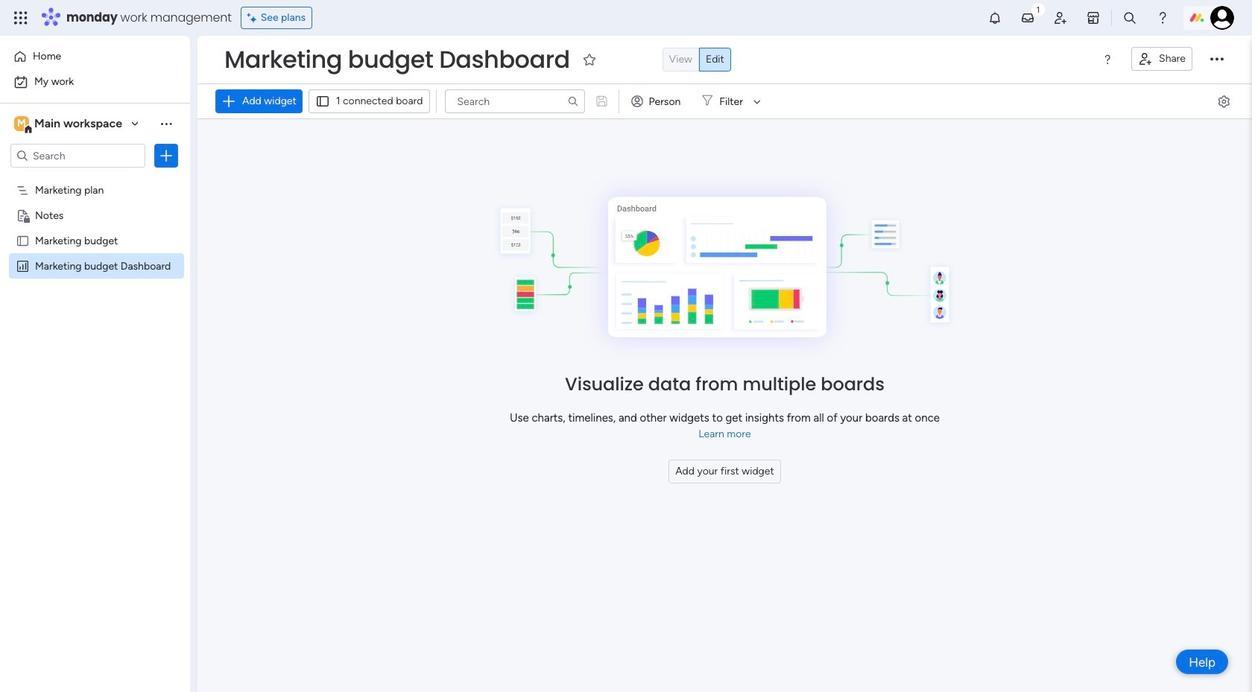 Task type: describe. For each thing, give the bounding box(es) containing it.
Filter dashboard by text search field
[[445, 89, 585, 113]]

more options image
[[1211, 53, 1224, 66]]

workspace options image
[[159, 116, 174, 131]]

add to favorites image
[[582, 52, 597, 67]]

see plans image
[[247, 10, 261, 26]]

help image
[[1156, 10, 1170, 25]]

1 image
[[1032, 1, 1045, 18]]

monday marketplace image
[[1086, 10, 1101, 25]]

invite members image
[[1053, 10, 1068, 25]]

1 vertical spatial option
[[9, 70, 181, 94]]



Task type: vqa. For each thing, say whether or not it's contained in the screenshot.
'Learn To Automate'
no



Task type: locate. For each thing, give the bounding box(es) containing it.
select product image
[[13, 10, 28, 25]]

kendall parks image
[[1211, 6, 1235, 30]]

banner
[[198, 36, 1253, 119]]

share image
[[1138, 51, 1153, 66]]

public board image
[[16, 233, 30, 248]]

option
[[9, 45, 181, 69], [9, 70, 181, 94], [0, 176, 190, 179]]

0 vertical spatial option
[[9, 45, 181, 69]]

list box
[[0, 174, 190, 480]]

private board image
[[16, 208, 30, 222]]

workspace image
[[14, 116, 29, 132]]

search image
[[567, 95, 579, 107]]

None field
[[221, 44, 574, 75]]

menu image
[[1102, 54, 1114, 66]]

update feed image
[[1021, 10, 1036, 25]]

public dashboard image
[[16, 259, 30, 273]]

Search in workspace field
[[31, 147, 125, 164]]

options image
[[159, 148, 174, 163]]

notifications image
[[988, 10, 1003, 25]]

2 vertical spatial option
[[0, 176, 190, 179]]

None search field
[[445, 89, 585, 113]]

arrow down image
[[748, 92, 766, 110]]

search everything image
[[1123, 10, 1138, 25]]

workspace selection element
[[14, 115, 125, 134]]



